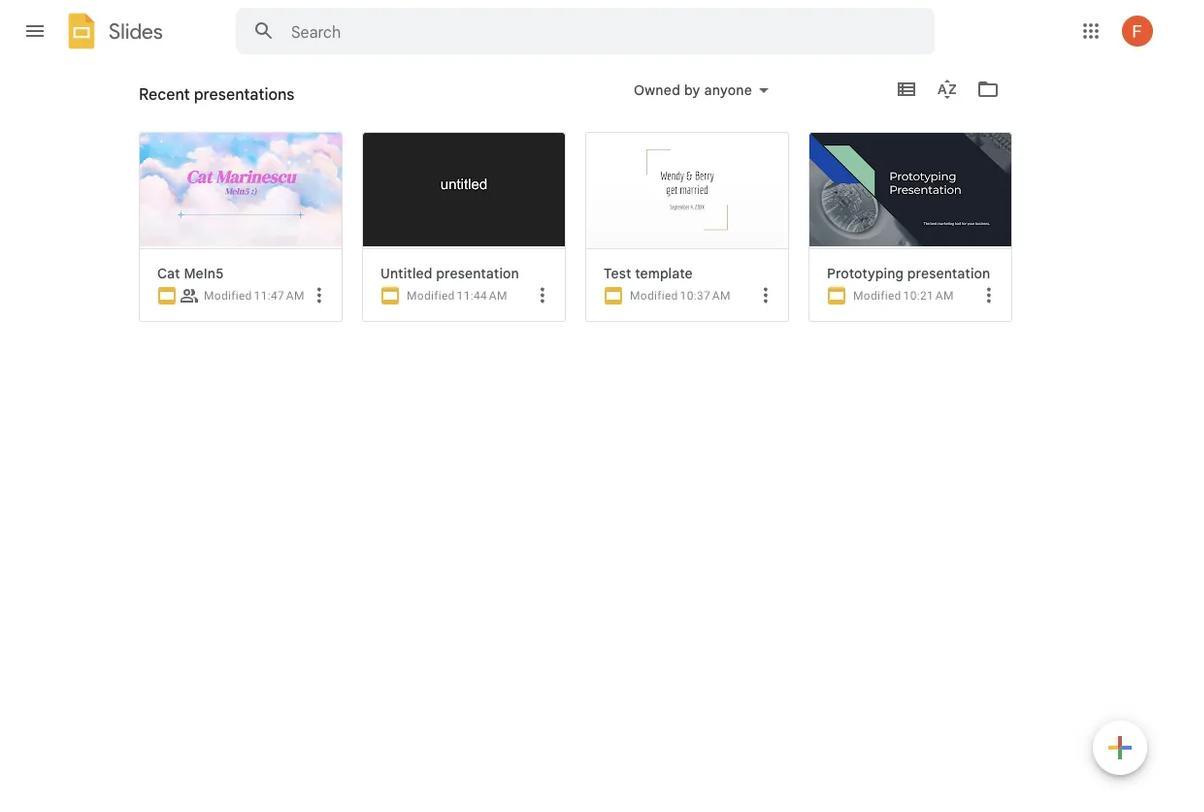 Task type: describe. For each thing, give the bounding box(es) containing it.
owned by anyone
[[634, 82, 753, 99]]

prototyping presentation
[[827, 265, 991, 282]]

cat mein5 option
[[129, 0, 343, 803]]

modified 10:37 am
[[630, 289, 731, 303]]

prototyping presentation option
[[809, 132, 1013, 803]]

untitled
[[381, 265, 433, 282]]

test template option
[[585, 132, 789, 803]]

modified 11:47 am
[[204, 289, 305, 303]]

presentation for prototyping presentation
[[908, 265, 991, 282]]

prototyping presentation google slides element
[[827, 265, 1004, 283]]

anyone
[[704, 82, 753, 99]]

search image
[[245, 12, 284, 50]]

modified 11:44 am
[[407, 289, 507, 303]]

last opened by me 10:21 am element
[[904, 289, 954, 303]]

10:21 am
[[904, 289, 954, 303]]

modified 10:21 am
[[853, 289, 954, 303]]

cat
[[157, 265, 180, 282]]

2 recent presentations from the top
[[139, 92, 275, 109]]

test
[[604, 265, 632, 282]]

11:47 am
[[254, 289, 305, 303]]

cat mein5
[[157, 265, 224, 282]]

last opened by me 11:44 am element
[[457, 289, 507, 303]]



Task type: locate. For each thing, give the bounding box(es) containing it.
recent inside the recent presentations heading
[[139, 84, 190, 104]]

1 modified from the left
[[204, 289, 252, 303]]

modified for test template
[[630, 289, 678, 303]]

2 presentation from the left
[[908, 265, 991, 282]]

recent
[[139, 84, 190, 104], [139, 92, 184, 109]]

4 modified from the left
[[853, 289, 902, 303]]

slides
[[109, 18, 163, 44]]

modified down "prototyping"
[[853, 289, 902, 303]]

owned by anyone button
[[621, 79, 782, 102]]

untitled presentation google slides element
[[381, 265, 557, 283]]

modified down cat mein5 google slides "element"
[[204, 289, 252, 303]]

Search bar text field
[[291, 22, 886, 42]]

modified inside cat mein5 option
[[204, 289, 252, 303]]

1 horizontal spatial presentation
[[908, 265, 991, 282]]

2 modified from the left
[[407, 289, 455, 303]]

by
[[684, 82, 701, 99]]

presentations inside heading
[[194, 84, 295, 104]]

template
[[635, 265, 693, 282]]

presentation inside the prototyping presentation google slides element
[[908, 265, 991, 282]]

owned
[[634, 82, 681, 99]]

modified down test template
[[630, 289, 678, 303]]

test template google slides element
[[604, 265, 781, 283]]

untitled presentation
[[381, 265, 519, 282]]

modified down untitled presentation
[[407, 289, 455, 303]]

modified for prototyping presentation
[[853, 289, 902, 303]]

modified inside test template option
[[630, 289, 678, 303]]

11:44 am
[[457, 289, 507, 303]]

recent presentations heading
[[139, 62, 295, 124]]

3 modified from the left
[[630, 289, 678, 303]]

modified for untitled presentation
[[407, 289, 455, 303]]

cat mein5 google slides element
[[157, 265, 334, 283]]

modified inside the prototyping presentation 'option'
[[853, 289, 902, 303]]

prototyping
[[827, 265, 904, 282]]

presentation up 11:44 am
[[436, 265, 519, 282]]

modified
[[204, 289, 252, 303], [407, 289, 455, 303], [630, 289, 678, 303], [853, 289, 902, 303]]

presentation for untitled presentation
[[436, 265, 519, 282]]

presentation
[[436, 265, 519, 282], [908, 265, 991, 282]]

modified inside untitled presentation option
[[407, 289, 455, 303]]

1 recent from the top
[[139, 84, 190, 104]]

presentation up last opened by me 10:21 am element
[[908, 265, 991, 282]]

1 presentation from the left
[[436, 265, 519, 282]]

recent presentations list box
[[129, 0, 1032, 803]]

untitled presentation option
[[362, 132, 566, 803]]

0 horizontal spatial presentation
[[436, 265, 519, 282]]

main menu image
[[23, 19, 47, 43]]

presentation inside untitled presentation google slides element
[[436, 265, 519, 282]]

2 recent from the top
[[139, 92, 184, 109]]

presentations
[[194, 84, 295, 104], [187, 92, 275, 109]]

recent presentations
[[139, 84, 295, 104], [139, 92, 275, 109]]

1 recent presentations from the top
[[139, 84, 295, 104]]

test template
[[604, 265, 693, 282]]

slides link
[[62, 12, 163, 54]]

10:37 am
[[680, 289, 731, 303]]

create new presentation image
[[1093, 721, 1148, 780]]

None search field
[[236, 8, 935, 54]]

last opened by me 10:37 am element
[[680, 289, 731, 303]]

mein5
[[184, 265, 224, 282]]

last opened by me 11:47 am element
[[254, 289, 305, 303]]



Task type: vqa. For each thing, say whether or not it's contained in the screenshot.
Shape icon
no



